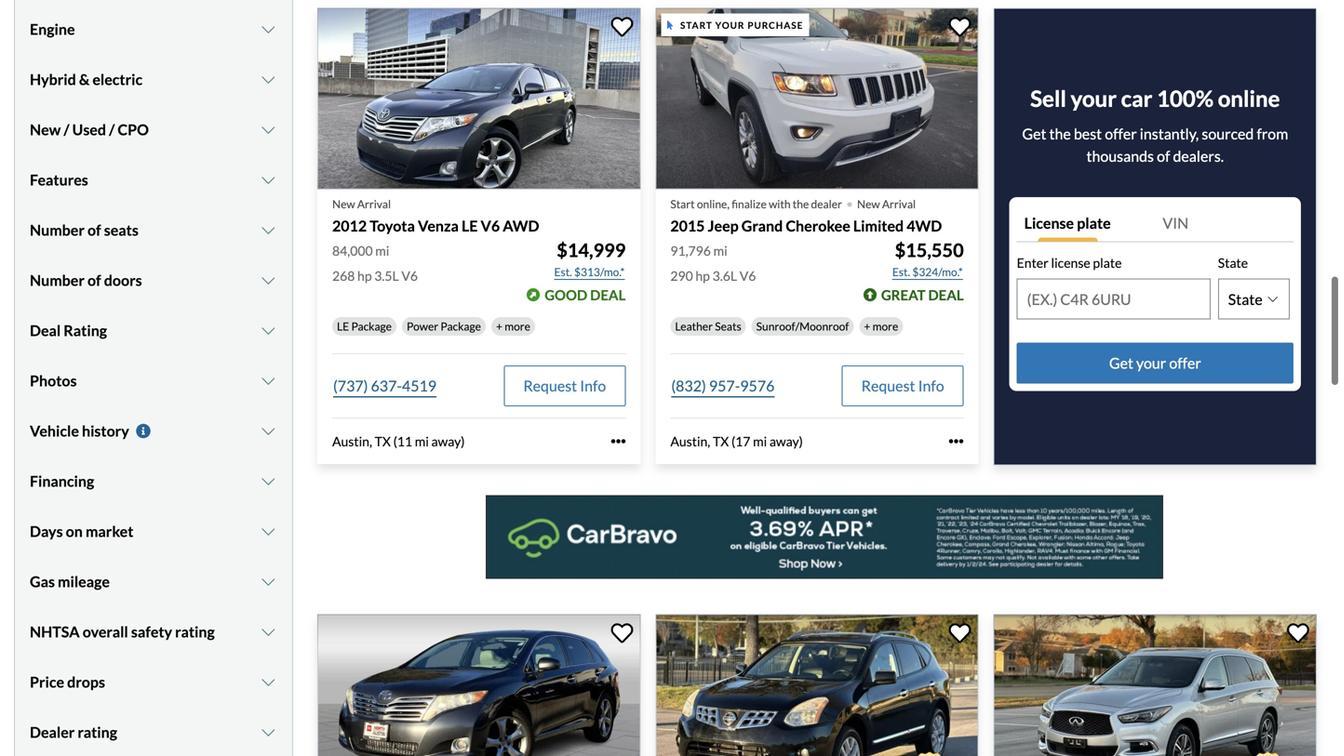 Task type: describe. For each thing, give the bounding box(es) containing it.
package for le package
[[351, 320, 392, 333]]

overall
[[83, 623, 128, 641]]

engine button
[[30, 6, 277, 52]]

dealer rating button
[[30, 710, 277, 756]]

arrival inside new arrival 2012 toyota venza le v6 awd
[[357, 198, 391, 211]]

get your offer
[[1110, 354, 1202, 372]]

hybrid & electric button
[[30, 56, 277, 103]]

thousands
[[1087, 147, 1154, 165]]

start for start your purchase
[[681, 19, 713, 31]]

new for new / used / cpo
[[30, 120, 61, 139]]

dealer
[[30, 724, 75, 742]]

268
[[332, 268, 355, 284]]

toyota
[[370, 217, 415, 235]]

deal rating button
[[30, 308, 277, 354]]

your for car
[[1071, 85, 1117, 112]]

enter
[[1017, 255, 1049, 271]]

state
[[1218, 255, 1249, 271]]

84,000
[[332, 243, 373, 259]]

chevron down image for number of doors
[[259, 273, 277, 288]]

+ for v6
[[496, 320, 503, 333]]

$15,550 est. $324/mo.*
[[893, 239, 964, 279]]

engine
[[30, 20, 75, 38]]

$14,999 est. $313/mo.*
[[554, 239, 626, 279]]

features button
[[30, 157, 277, 203]]

austin, tx (11 mi away)
[[332, 434, 465, 450]]

tx for ·
[[713, 434, 729, 450]]

$313/mo.*
[[574, 265, 625, 279]]

start your purchase
[[681, 19, 804, 31]]

est. $313/mo.* button
[[554, 263, 626, 281]]

gray 2012 toyota venza le v6 awd suv / crossover all-wheel drive automatic image
[[317, 8, 641, 190]]

1 / from the left
[[64, 120, 69, 139]]

deal rating
[[30, 321, 107, 340]]

of inside the get the best offer instantly, sourced from thousands of dealers.
[[1157, 147, 1171, 165]]

1 vertical spatial rating
[[78, 724, 117, 742]]

91,796
[[671, 243, 711, 259]]

hybrid & electric
[[30, 70, 143, 88]]

gas mileage button
[[30, 559, 277, 605]]

number of seats
[[30, 221, 139, 239]]

with
[[769, 198, 791, 211]]

mi inside 84,000 mi 268 hp 3.5l v6
[[375, 243, 389, 259]]

chevron down image for days on market
[[259, 524, 277, 539]]

number for number of doors
[[30, 271, 85, 289]]

le inside new arrival 2012 toyota venza le v6 awd
[[462, 217, 478, 235]]

637-
[[371, 377, 402, 395]]

get your offer button
[[1017, 343, 1294, 384]]

2012
[[332, 217, 367, 235]]

chevron down image for nhtsa overall safety rating
[[259, 625, 277, 640]]

tx for v6
[[375, 434, 391, 450]]

ellipsis h image for ·
[[949, 434, 964, 449]]

instantly,
[[1140, 125, 1199, 143]]

drops
[[67, 673, 105, 692]]

3.6l
[[713, 268, 737, 284]]

used
[[72, 120, 106, 139]]

v6 for ·
[[740, 268, 756, 284]]

vehicle history
[[30, 422, 129, 440]]

mileage
[[58, 573, 110, 591]]

great deal
[[881, 287, 964, 303]]

cherokee
[[786, 217, 851, 235]]

2015
[[671, 217, 705, 235]]

days
[[30, 523, 63, 541]]

+ more for v6
[[496, 320, 531, 333]]

number of doors
[[30, 271, 142, 289]]

mi right (17
[[753, 434, 767, 450]]

advertisement region
[[486, 496, 1164, 579]]

arrival inside start online, finalize with the dealer · new arrival 2015 jeep grand cherokee limited 4wd
[[882, 198, 916, 211]]

chevron down image for financing
[[259, 474, 277, 489]]

power package
[[407, 320, 481, 333]]

online,
[[697, 198, 730, 211]]

austin, for v6
[[332, 434, 372, 450]]

$324/mo.*
[[913, 265, 963, 279]]

power
[[407, 320, 439, 333]]

days on market button
[[30, 509, 277, 555]]

chevron down image for hybrid & electric
[[259, 72, 277, 87]]

license
[[1052, 255, 1091, 271]]

91,796 mi 290 hp 3.6l v6
[[671, 243, 756, 284]]

4519
[[402, 377, 437, 395]]

chevron down image for new / used / cpo
[[259, 122, 277, 137]]

est. for ·
[[893, 265, 911, 279]]

white 2015 jeep grand cherokee limited 4wd suv / crossover four-wheel drive automatic image
[[656, 8, 979, 190]]

of for doors
[[87, 271, 101, 289]]

package for power package
[[441, 320, 481, 333]]

sell
[[1031, 85, 1067, 112]]

chevron down image for price drops
[[259, 675, 277, 690]]

good
[[545, 287, 588, 303]]

hp for ·
[[696, 268, 710, 284]]

grand
[[742, 217, 783, 235]]

license plate
[[1025, 214, 1111, 232]]

chevron down image for engine
[[259, 22, 277, 37]]

vehicle history button
[[30, 408, 277, 455]]

3.5l
[[375, 268, 399, 284]]

get for get the best offer instantly, sourced from thousands of dealers.
[[1023, 125, 1047, 143]]

license plate tab
[[1017, 205, 1156, 242]]

info for ·
[[918, 377, 945, 395]]

new / used / cpo button
[[30, 106, 277, 153]]

the inside the get the best offer instantly, sourced from thousands of dealers.
[[1050, 125, 1071, 143]]

number of doors button
[[30, 257, 277, 304]]

car
[[1121, 85, 1153, 112]]

awd
[[503, 217, 539, 235]]

le package
[[337, 320, 392, 333]]

days on market
[[30, 523, 134, 541]]

seats
[[104, 221, 139, 239]]

finalize
[[732, 198, 767, 211]]

(832) 957-9576 button
[[671, 366, 776, 407]]

(737)
[[333, 377, 368, 395]]

mi inside 91,796 mi 290 hp 3.6l v6
[[714, 243, 728, 259]]

+ for ·
[[864, 320, 871, 333]]



Task type: locate. For each thing, give the bounding box(es) containing it.
1 horizontal spatial get
[[1110, 354, 1134, 372]]

1 horizontal spatial new
[[332, 198, 355, 211]]

chevron down image inside number of seats dropdown button
[[259, 223, 277, 238]]

new up '2012'
[[332, 198, 355, 211]]

1 request info from the left
[[524, 377, 606, 395]]

0 horizontal spatial arrival
[[357, 198, 391, 211]]

chevron down image inside dealer rating dropdown button
[[259, 726, 277, 740]]

Enter license plate field
[[1018, 280, 1210, 319]]

your up best
[[1071, 85, 1117, 112]]

sourced
[[1202, 125, 1254, 143]]

2 request info button from the left
[[842, 366, 964, 407]]

of inside number of seats dropdown button
[[87, 221, 101, 239]]

history
[[82, 422, 129, 440]]

+ right power package
[[496, 320, 503, 333]]

1 vertical spatial the
[[793, 198, 809, 211]]

0 vertical spatial rating
[[175, 623, 215, 641]]

1 horizontal spatial /
[[109, 120, 115, 139]]

arrival up limited
[[882, 198, 916, 211]]

the
[[1050, 125, 1071, 143], [793, 198, 809, 211]]

deal for v6
[[590, 287, 626, 303]]

2 horizontal spatial new
[[857, 198, 880, 211]]

request info button for v6
[[504, 366, 626, 407]]

request for ·
[[862, 377, 916, 395]]

chevron down image for photos
[[259, 374, 277, 388]]

deal for ·
[[929, 287, 964, 303]]

get the best offer instantly, sourced from thousands of dealers.
[[1023, 125, 1289, 165]]

1 + from the left
[[496, 320, 503, 333]]

2 vertical spatial your
[[1137, 354, 1167, 372]]

2 request from the left
[[862, 377, 916, 395]]

(832)
[[672, 377, 706, 395]]

1 horizontal spatial request
[[862, 377, 916, 395]]

tx left (17
[[713, 434, 729, 450]]

0 horizontal spatial info
[[580, 377, 606, 395]]

get inside button
[[1110, 354, 1134, 372]]

0 horizontal spatial rating
[[78, 724, 117, 742]]

1 horizontal spatial info
[[918, 377, 945, 395]]

ellipsis h image for v6
[[611, 434, 626, 449]]

6 chevron down image from the top
[[259, 474, 277, 489]]

5 chevron down image from the top
[[259, 424, 277, 439]]

away) for v6
[[432, 434, 465, 450]]

1 vertical spatial start
[[671, 198, 695, 211]]

4 chevron down image from the top
[[259, 374, 277, 388]]

1 horizontal spatial tx
[[713, 434, 729, 450]]

1 horizontal spatial ellipsis h image
[[949, 434, 964, 449]]

1 horizontal spatial request info button
[[842, 366, 964, 407]]

1 horizontal spatial est.
[[893, 265, 911, 279]]

1 horizontal spatial request info
[[862, 377, 945, 395]]

your left purchase on the top
[[716, 19, 745, 31]]

mouse pointer image
[[667, 20, 673, 30]]

+ right sunroof/moonroof
[[864, 320, 871, 333]]

new arrival 2012 toyota venza le v6 awd
[[332, 198, 539, 235]]

tab list
[[1017, 205, 1294, 242]]

of for seats
[[87, 221, 101, 239]]

2 vertical spatial of
[[87, 271, 101, 289]]

4 chevron down image from the top
[[259, 323, 277, 338]]

0 horizontal spatial get
[[1023, 125, 1047, 143]]

new left used
[[30, 120, 61, 139]]

get inside the get the best offer instantly, sourced from thousands of dealers.
[[1023, 125, 1047, 143]]

more right power package
[[505, 320, 531, 333]]

0 horizontal spatial request info button
[[504, 366, 626, 407]]

2 away) from the left
[[770, 434, 803, 450]]

info
[[580, 377, 606, 395], [918, 377, 945, 395]]

0 horizontal spatial offer
[[1105, 125, 1137, 143]]

number down features
[[30, 221, 85, 239]]

vehicle
[[30, 422, 79, 440]]

/ left cpo
[[109, 120, 115, 139]]

4wd
[[907, 217, 942, 235]]

+ more right power package
[[496, 320, 531, 333]]

plate inside tab
[[1077, 214, 1111, 232]]

request info button
[[504, 366, 626, 407], [842, 366, 964, 407]]

request info for v6
[[524, 377, 606, 395]]

1 more from the left
[[505, 320, 531, 333]]

request info for ·
[[862, 377, 945, 395]]

1 horizontal spatial the
[[1050, 125, 1071, 143]]

3 chevron down image from the top
[[259, 273, 277, 288]]

1 + more from the left
[[496, 320, 531, 333]]

chevron down image inside hybrid & electric dropdown button
[[259, 72, 277, 87]]

the inside start online, finalize with the dealer · new arrival 2015 jeep grand cherokee limited 4wd
[[793, 198, 809, 211]]

1 horizontal spatial more
[[873, 320, 899, 333]]

start
[[681, 19, 713, 31], [671, 198, 695, 211]]

new for new arrival 2012 toyota venza le v6 awd
[[332, 198, 355, 211]]

1 austin, from the left
[[332, 434, 372, 450]]

0 horizontal spatial the
[[793, 198, 809, 211]]

0 horizontal spatial more
[[505, 320, 531, 333]]

2 horizontal spatial your
[[1137, 354, 1167, 372]]

1 est. from the left
[[554, 265, 572, 279]]

0 horizontal spatial ellipsis h image
[[611, 434, 626, 449]]

rating right safety
[[175, 623, 215, 641]]

957-
[[709, 377, 740, 395]]

/
[[64, 120, 69, 139], [109, 120, 115, 139]]

new / used / cpo
[[30, 120, 149, 139]]

chevron down image inside new / used / cpo dropdown button
[[259, 122, 277, 137]]

2 chevron down image from the top
[[259, 122, 277, 137]]

start for start online, finalize with the dealer · new arrival 2015 jeep grand cherokee limited 4wd
[[671, 198, 695, 211]]

1 horizontal spatial arrival
[[882, 198, 916, 211]]

le down 268
[[337, 320, 349, 333]]

0 horizontal spatial deal
[[590, 287, 626, 303]]

6 chevron down image from the top
[[259, 675, 277, 690]]

mi
[[375, 243, 389, 259], [714, 243, 728, 259], [415, 434, 429, 450], [753, 434, 767, 450]]

1 horizontal spatial hp
[[696, 268, 710, 284]]

1 horizontal spatial away)
[[770, 434, 803, 450]]

more for v6
[[505, 320, 531, 333]]

chevron down image
[[259, 22, 277, 37], [259, 122, 277, 137], [259, 223, 277, 238], [259, 323, 277, 338], [259, 524, 277, 539], [259, 675, 277, 690]]

0 horizontal spatial + more
[[496, 320, 531, 333]]

1 horizontal spatial v6
[[481, 217, 500, 235]]

dealers.
[[1173, 147, 1224, 165]]

arrival up toyota
[[357, 198, 391, 211]]

new inside new arrival 2012 toyota venza le v6 awd
[[332, 198, 355, 211]]

austin, for ·
[[671, 434, 711, 450]]

chevron down image inside gas mileage "dropdown button"
[[259, 575, 277, 590]]

1 chevron down image from the top
[[259, 72, 277, 87]]

1 horizontal spatial + more
[[864, 320, 899, 333]]

hp
[[358, 268, 372, 284], [696, 268, 710, 284]]

from
[[1257, 125, 1289, 143]]

1 hp from the left
[[358, 268, 372, 284]]

2 tx from the left
[[713, 434, 729, 450]]

0 vertical spatial number
[[30, 221, 85, 239]]

0 vertical spatial get
[[1023, 125, 1047, 143]]

austin, tx (17 mi away)
[[671, 434, 803, 450]]

black 2011 nissan rogue sv awd suv / crossover all-wheel drive continuously variable transmission image
[[656, 615, 979, 757]]

new inside start online, finalize with the dealer · new arrival 2015 jeep grand cherokee limited 4wd
[[857, 198, 880, 211]]

2 austin, from the left
[[671, 434, 711, 450]]

chevron down image inside vehicle history dropdown button
[[259, 424, 277, 439]]

enter license plate
[[1017, 255, 1122, 271]]

of left doors
[[87, 271, 101, 289]]

start right "mouse pointer" 'image'
[[681, 19, 713, 31]]

/ left used
[[64, 120, 69, 139]]

more
[[505, 320, 531, 333], [873, 320, 899, 333]]

v6 left awd
[[481, 217, 500, 235]]

1 vertical spatial number
[[30, 271, 85, 289]]

nhtsa
[[30, 623, 80, 641]]

away) right (17
[[770, 434, 803, 450]]

(832) 957-9576
[[672, 377, 775, 395]]

2 info from the left
[[918, 377, 945, 395]]

request down 'great'
[[862, 377, 916, 395]]

dealer
[[811, 198, 842, 211]]

2 arrival from the left
[[882, 198, 916, 211]]

2 package from the left
[[441, 320, 481, 333]]

package right power
[[441, 320, 481, 333]]

hp right the 290
[[696, 268, 710, 284]]

vin tab
[[1156, 205, 1294, 242]]

info down great deal
[[918, 377, 945, 395]]

1 vertical spatial of
[[87, 221, 101, 239]]

0 horizontal spatial tx
[[375, 434, 391, 450]]

the left best
[[1050, 125, 1071, 143]]

est. up good
[[554, 265, 572, 279]]

v6 for v6
[[402, 268, 418, 284]]

rating right 'dealer'
[[78, 724, 117, 742]]

mi down jeep
[[714, 243, 728, 259]]

0 vertical spatial plate
[[1077, 214, 1111, 232]]

(737) 637-4519
[[333, 377, 437, 395]]

chevron down image inside deal rating dropdown button
[[259, 323, 277, 338]]

your down enter license plate field
[[1137, 354, 1167, 372]]

your inside button
[[1137, 354, 1167, 372]]

(11
[[393, 434, 412, 450]]

v6 inside 84,000 mi 268 hp 3.5l v6
[[402, 268, 418, 284]]

number for number of seats
[[30, 221, 85, 239]]

9 chevron down image from the top
[[259, 726, 277, 740]]

offer inside the get the best offer instantly, sourced from thousands of dealers.
[[1105, 125, 1137, 143]]

1 vertical spatial offer
[[1170, 354, 1202, 372]]

deal
[[590, 287, 626, 303], [929, 287, 964, 303]]

best
[[1074, 125, 1102, 143]]

0 horizontal spatial v6
[[402, 268, 418, 284]]

2 ellipsis h image from the left
[[949, 434, 964, 449]]

1 number from the top
[[30, 221, 85, 239]]

deal
[[30, 321, 61, 340]]

0 horizontal spatial le
[[337, 320, 349, 333]]

290
[[671, 268, 693, 284]]

number up deal rating
[[30, 271, 85, 289]]

1 away) from the left
[[432, 434, 465, 450]]

est. inside $15,550 est. $324/mo.*
[[893, 265, 911, 279]]

1 vertical spatial get
[[1110, 354, 1134, 372]]

1 deal from the left
[[590, 287, 626, 303]]

$14,999
[[557, 239, 626, 261]]

info circle image
[[134, 424, 152, 439]]

est. up 'great'
[[893, 265, 911, 279]]

0 horizontal spatial /
[[64, 120, 69, 139]]

0 horizontal spatial austin,
[[332, 434, 372, 450]]

the right with
[[793, 198, 809, 211]]

more for ·
[[873, 320, 899, 333]]

est. inside $14,999 est. $313/mo.*
[[554, 265, 572, 279]]

vin
[[1163, 214, 1189, 232]]

dealer rating
[[30, 724, 117, 742]]

more down 'great'
[[873, 320, 899, 333]]

on
[[66, 523, 83, 541]]

sell your car 100% online
[[1031, 85, 1281, 112]]

photos button
[[30, 358, 277, 404]]

2 + from the left
[[864, 320, 871, 333]]

features
[[30, 171, 88, 189]]

get down enter license plate field
[[1110, 354, 1134, 372]]

1 horizontal spatial +
[[864, 320, 871, 333]]

1 horizontal spatial le
[[462, 217, 478, 235]]

deal down $313/mo.*
[[590, 287, 626, 303]]

0 horizontal spatial package
[[351, 320, 392, 333]]

hp right 268
[[358, 268, 372, 284]]

·
[[846, 186, 854, 219]]

0 horizontal spatial request
[[524, 377, 577, 395]]

mi up 3.5l
[[375, 243, 389, 259]]

good deal
[[545, 287, 626, 303]]

great
[[881, 287, 926, 303]]

request info down 'great'
[[862, 377, 945, 395]]

0 horizontal spatial request info
[[524, 377, 606, 395]]

1 request from the left
[[524, 377, 577, 395]]

$15,550
[[895, 239, 964, 261]]

2 deal from the left
[[929, 287, 964, 303]]

1 horizontal spatial package
[[441, 320, 481, 333]]

request info down good
[[524, 377, 606, 395]]

9576
[[740, 377, 775, 395]]

austin, left (17
[[671, 434, 711, 450]]

1 request info button from the left
[[504, 366, 626, 407]]

nhtsa overall safety rating button
[[30, 609, 277, 656]]

0 vertical spatial the
[[1050, 125, 1071, 143]]

1 horizontal spatial deal
[[929, 287, 964, 303]]

v6 right 3.5l
[[402, 268, 418, 284]]

5 chevron down image from the top
[[259, 524, 277, 539]]

ellipsis h image
[[611, 434, 626, 449], [949, 434, 964, 449]]

away) right the (11
[[432, 434, 465, 450]]

chevron down image inside nhtsa overall safety rating dropdown button
[[259, 625, 277, 640]]

austin, left the (11
[[332, 434, 372, 450]]

chevron down image inside features dropdown button
[[259, 173, 277, 187]]

market
[[86, 523, 134, 541]]

7 chevron down image from the top
[[259, 575, 277, 590]]

0 vertical spatial start
[[681, 19, 713, 31]]

leather
[[675, 320, 713, 333]]

+ more
[[496, 320, 531, 333], [864, 320, 899, 333]]

new right ·
[[857, 198, 880, 211]]

financing
[[30, 472, 94, 490]]

est. for v6
[[554, 265, 572, 279]]

venza
[[418, 217, 459, 235]]

your for offer
[[1137, 354, 1167, 372]]

0 horizontal spatial +
[[496, 320, 503, 333]]

request for v6
[[524, 377, 577, 395]]

2 horizontal spatial v6
[[740, 268, 756, 284]]

3 chevron down image from the top
[[259, 223, 277, 238]]

1 horizontal spatial offer
[[1170, 354, 1202, 372]]

request info button down good
[[504, 366, 626, 407]]

chevron down image for deal rating
[[259, 323, 277, 338]]

8 chevron down image from the top
[[259, 625, 277, 640]]

info for v6
[[580, 377, 606, 395]]

new inside dropdown button
[[30, 120, 61, 139]]

of left seats at the left
[[87, 221, 101, 239]]

hp inside 84,000 mi 268 hp 3.5l v6
[[358, 268, 372, 284]]

+ more down 'great'
[[864, 320, 899, 333]]

le
[[462, 217, 478, 235], [337, 320, 349, 333]]

nhtsa overall safety rating
[[30, 623, 215, 641]]

0 horizontal spatial your
[[716, 19, 745, 31]]

v6 right 3.6l
[[740, 268, 756, 284]]

2 more from the left
[[873, 320, 899, 333]]

chevron down image inside price drops dropdown button
[[259, 675, 277, 690]]

1 tx from the left
[[375, 434, 391, 450]]

1 horizontal spatial your
[[1071, 85, 1117, 112]]

v6 inside 91,796 mi 290 hp 3.6l v6
[[740, 268, 756, 284]]

1 horizontal spatial rating
[[175, 623, 215, 641]]

0 vertical spatial your
[[716, 19, 745, 31]]

photos
[[30, 372, 77, 390]]

0 horizontal spatial new
[[30, 120, 61, 139]]

request info button for ·
[[842, 366, 964, 407]]

2 / from the left
[[109, 120, 115, 139]]

request
[[524, 377, 577, 395], [862, 377, 916, 395]]

(17
[[732, 434, 751, 450]]

chevron down image inside financing dropdown button
[[259, 474, 277, 489]]

0 vertical spatial offer
[[1105, 125, 1137, 143]]

tab list containing license plate
[[1017, 205, 1294, 242]]

le right venza
[[462, 217, 478, 235]]

rating
[[64, 321, 107, 340]]

2 est. from the left
[[893, 265, 911, 279]]

1 ellipsis h image from the left
[[611, 434, 626, 449]]

start up "2015"
[[671, 198, 695, 211]]

hp for v6
[[358, 268, 372, 284]]

get for get your offer
[[1110, 354, 1134, 372]]

hp inside 91,796 mi 290 hp 3.6l v6
[[696, 268, 710, 284]]

1 horizontal spatial austin,
[[671, 434, 711, 450]]

mi right the (11
[[415, 434, 429, 450]]

1 package from the left
[[351, 320, 392, 333]]

(737) 637-4519 button
[[332, 366, 438, 407]]

0 horizontal spatial hp
[[358, 268, 372, 284]]

jeep
[[708, 217, 739, 235]]

financing button
[[30, 458, 277, 505]]

2 hp from the left
[[696, 268, 710, 284]]

get down sell in the right of the page
[[1023, 125, 1047, 143]]

0 horizontal spatial away)
[[432, 434, 465, 450]]

+ more for ·
[[864, 320, 899, 333]]

0 vertical spatial le
[[462, 217, 478, 235]]

chevron down image for features
[[259, 173, 277, 187]]

2 chevron down image from the top
[[259, 173, 277, 187]]

est. $324/mo.* button
[[892, 263, 964, 281]]

purchase
[[748, 19, 804, 31]]

austin,
[[332, 434, 372, 450], [671, 434, 711, 450]]

1 vertical spatial le
[[337, 320, 349, 333]]

request down good
[[524, 377, 577, 395]]

2 + more from the left
[[864, 320, 899, 333]]

chevron down image inside photos dropdown button
[[259, 374, 277, 388]]

0 vertical spatial of
[[1157, 147, 1171, 165]]

chevron down image for number of seats
[[259, 223, 277, 238]]

chevron down image inside number of doors dropdown button
[[259, 273, 277, 288]]

est.
[[554, 265, 572, 279], [893, 265, 911, 279]]

1 arrival from the left
[[357, 198, 391, 211]]

hybrid
[[30, 70, 76, 88]]

0 horizontal spatial est.
[[554, 265, 572, 279]]

price
[[30, 673, 64, 692]]

100%
[[1157, 85, 1214, 112]]

info down good deal
[[580, 377, 606, 395]]

magnetic gray metallic 2012 toyota venza xle suv / crossover front-wheel drive automatic image
[[317, 615, 641, 757]]

package left power
[[351, 320, 392, 333]]

deal down $324/mo.* in the top of the page
[[929, 287, 964, 303]]

your for purchase
[[716, 19, 745, 31]]

1 vertical spatial your
[[1071, 85, 1117, 112]]

away) for ·
[[770, 434, 803, 450]]

chevron down image inside engine dropdown button
[[259, 22, 277, 37]]

chevron down image for gas mileage
[[259, 575, 277, 590]]

request info button down 'great'
[[842, 366, 964, 407]]

1 chevron down image from the top
[[259, 22, 277, 37]]

2 number from the top
[[30, 271, 85, 289]]

offer inside button
[[1170, 354, 1202, 372]]

1 info from the left
[[580, 377, 606, 395]]

chevron down image
[[259, 72, 277, 87], [259, 173, 277, 187], [259, 273, 277, 288], [259, 374, 277, 388], [259, 424, 277, 439], [259, 474, 277, 489], [259, 575, 277, 590], [259, 625, 277, 640], [259, 726, 277, 740]]

tx left the (11
[[375, 434, 391, 450]]

v6
[[481, 217, 500, 235], [402, 268, 418, 284], [740, 268, 756, 284]]

start inside start online, finalize with the dealer · new arrival 2015 jeep grand cherokee limited 4wd
[[671, 198, 695, 211]]

chevron down image inside days on market "dropdown button"
[[259, 524, 277, 539]]

online
[[1218, 85, 1281, 112]]

v6 inside new arrival 2012 toyota venza le v6 awd
[[481, 217, 500, 235]]

of down instantly,
[[1157, 147, 1171, 165]]

silver 2017 infiniti qx60 fwd suv / crossover front-wheel drive continuously variable transmission image
[[994, 615, 1317, 757]]

price drops button
[[30, 659, 277, 706]]

of inside number of doors dropdown button
[[87, 271, 101, 289]]

1 vertical spatial plate
[[1093, 255, 1122, 271]]

2 request info from the left
[[862, 377, 945, 395]]

number
[[30, 221, 85, 239], [30, 271, 85, 289]]

chevron down image for dealer rating
[[259, 726, 277, 740]]

start online, finalize with the dealer · new arrival 2015 jeep grand cherokee limited 4wd
[[671, 186, 942, 235]]



Task type: vqa. For each thing, say whether or not it's contained in the screenshot.
1st Request Info from the right
yes



